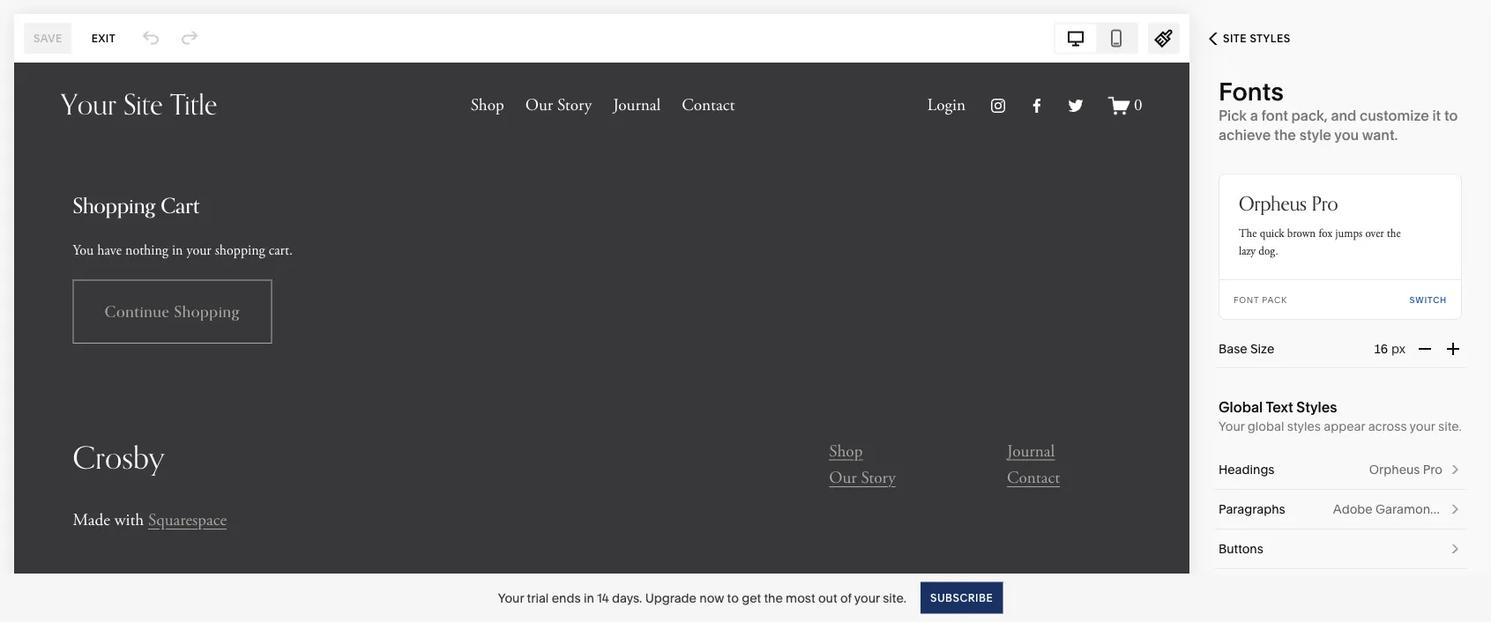 Task type: locate. For each thing, give the bounding box(es) containing it.
most
[[786, 591, 815, 606]]

1 vertical spatial site.
[[883, 591, 907, 606]]

the right get
[[764, 591, 783, 606]]

pro
[[1312, 189, 1338, 220], [1423, 463, 1443, 478], [1441, 502, 1461, 517]]

the right over
[[1387, 226, 1401, 241]]

get
[[742, 591, 761, 606]]

switch button
[[1410, 280, 1447, 319]]

1 horizontal spatial site.
[[1438, 419, 1462, 434]]

None text field
[[1374, 340, 1392, 359]]

0 horizontal spatial your
[[854, 591, 880, 606]]

upgrade
[[645, 591, 697, 606]]

your right across
[[1410, 419, 1435, 434]]

pack
[[1262, 295, 1288, 305]]

your left the trial
[[498, 591, 524, 606]]

0 vertical spatial to
[[1445, 107, 1458, 124]]

1 vertical spatial the
[[1387, 226, 1401, 241]]

styles right site
[[1250, 32, 1291, 45]]

2 vertical spatial the
[[764, 591, 783, 606]]

ends
[[552, 591, 581, 606]]

1 vertical spatial pro
[[1423, 463, 1443, 478]]

1 vertical spatial your
[[498, 591, 524, 606]]

your trial ends in 14 days. upgrade now to get the most out of your site.
[[498, 591, 907, 606]]

your
[[1410, 419, 1435, 434], [854, 591, 880, 606]]

fox
[[1319, 226, 1333, 241]]

1 horizontal spatial styles
[[1297, 399, 1337, 416]]

jumps
[[1335, 226, 1363, 241]]

the for your
[[764, 591, 783, 606]]

it
[[1433, 107, 1441, 124]]

site. right 'of'
[[883, 591, 907, 606]]

1 horizontal spatial the
[[1274, 126, 1296, 143]]

in
[[584, 591, 594, 606]]

subscribe button
[[921, 582, 1003, 614]]

pro inside orpheus pro the quick brown fox jumps over the lazy dog.
[[1312, 189, 1338, 220]]

pro up fox
[[1312, 189, 1338, 220]]

0 vertical spatial orpheus
[[1239, 189, 1307, 220]]

garamond
[[1376, 502, 1438, 517]]

switch
[[1410, 295, 1447, 305]]

exit button
[[82, 22, 125, 54]]

out
[[818, 591, 837, 606]]

0 vertical spatial site.
[[1438, 419, 1462, 434]]

to inside fonts pick a font pack, and customize it to achieve the style you want.
[[1445, 107, 1458, 124]]

px
[[1392, 342, 1406, 357]]

site
[[1223, 32, 1247, 45]]

orpheus up the quick
[[1239, 189, 1307, 220]]

2 horizontal spatial the
[[1387, 226, 1401, 241]]

14
[[597, 591, 609, 606]]

1 vertical spatial to
[[727, 591, 739, 606]]

the inside fonts pick a font pack, and customize it to achieve the style you want.
[[1274, 126, 1296, 143]]

orpheus inside orpheus pro the quick brown fox jumps over the lazy dog.
[[1239, 189, 1307, 220]]

orpheus up adobe garamond pro
[[1369, 463, 1420, 478]]

styles inside the global text styles your global styles appear across your site.
[[1297, 399, 1337, 416]]

your inside the global text styles your global styles appear across your site.
[[1219, 419, 1245, 434]]

across
[[1368, 419, 1407, 434]]

your right 'of'
[[854, 591, 880, 606]]

orpheus
[[1239, 189, 1307, 220], [1369, 463, 1420, 478]]

0 vertical spatial styles
[[1250, 32, 1291, 45]]

1 horizontal spatial your
[[1219, 419, 1245, 434]]

dog.
[[1259, 244, 1278, 258]]

0 vertical spatial the
[[1274, 126, 1296, 143]]

0 horizontal spatial the
[[764, 591, 783, 606]]

pro right garamond on the right bottom
[[1441, 502, 1461, 517]]

site. up orpheus pro
[[1438, 419, 1462, 434]]

styles
[[1250, 32, 1291, 45], [1297, 399, 1337, 416]]

save
[[34, 32, 62, 45]]

pro up garamond on the right bottom
[[1423, 463, 1443, 478]]

1 horizontal spatial your
[[1410, 419, 1435, 434]]

the
[[1274, 126, 1296, 143], [1387, 226, 1401, 241], [764, 591, 783, 606]]

0 vertical spatial your
[[1219, 419, 1245, 434]]

2 vertical spatial pro
[[1441, 502, 1461, 517]]

paragraphs
[[1219, 502, 1285, 517]]

site.
[[1438, 419, 1462, 434], [883, 591, 907, 606]]

headings
[[1219, 463, 1275, 478]]

0 horizontal spatial to
[[727, 591, 739, 606]]

fonts
[[1219, 77, 1284, 107]]

1 horizontal spatial to
[[1445, 107, 1458, 124]]

0 vertical spatial pro
[[1312, 189, 1338, 220]]

the down font at the top
[[1274, 126, 1296, 143]]

0 horizontal spatial styles
[[1250, 32, 1291, 45]]

orpheus for orpheus pro the quick brown fox jumps over the lazy dog.
[[1239, 189, 1307, 220]]

over
[[1366, 226, 1384, 241]]

to right it
[[1445, 107, 1458, 124]]

0 horizontal spatial orpheus
[[1239, 189, 1307, 220]]

your
[[1219, 419, 1245, 434], [498, 591, 524, 606]]

0 vertical spatial your
[[1410, 419, 1435, 434]]

subscribe
[[930, 592, 993, 605]]

save button
[[24, 22, 72, 54]]

to for fonts
[[1445, 107, 1458, 124]]

global
[[1248, 419, 1284, 434]]

styles inside "button"
[[1250, 32, 1291, 45]]

fonts pick a font pack, and customize it to achieve the style you want.
[[1219, 77, 1458, 143]]

your down global
[[1219, 419, 1245, 434]]

global text styles your global styles appear across your site.
[[1219, 399, 1462, 434]]

styles up styles
[[1297, 399, 1337, 416]]

the for fonts
[[1274, 126, 1296, 143]]

days.
[[612, 591, 642, 606]]

the inside orpheus pro the quick brown fox jumps over the lazy dog.
[[1387, 226, 1401, 241]]

text
[[1266, 399, 1293, 416]]

1 vertical spatial styles
[[1297, 399, 1337, 416]]

1 vertical spatial orpheus
[[1369, 463, 1420, 478]]

to
[[1445, 107, 1458, 124], [727, 591, 739, 606]]

1 horizontal spatial orpheus
[[1369, 463, 1420, 478]]

global
[[1219, 399, 1263, 416]]

tab list
[[1056, 24, 1137, 52]]

to left get
[[727, 591, 739, 606]]



Task type: describe. For each thing, give the bounding box(es) containing it.
to for your
[[727, 591, 739, 606]]

the
[[1239, 226, 1257, 241]]

you
[[1335, 126, 1359, 143]]

adobe garamond pro
[[1333, 502, 1461, 517]]

orpheus pro
[[1369, 463, 1443, 478]]

want.
[[1362, 126, 1398, 143]]

font
[[1262, 107, 1288, 124]]

adobe
[[1333, 502, 1373, 517]]

appear
[[1324, 419, 1365, 434]]

customize
[[1360, 107, 1429, 124]]

styles
[[1287, 419, 1321, 434]]

orpheus pro the quick brown fox jumps over the lazy dog.
[[1239, 189, 1401, 258]]

0 horizontal spatial site.
[[883, 591, 907, 606]]

pick
[[1219, 107, 1247, 124]]

trial
[[527, 591, 549, 606]]

lazy
[[1239, 244, 1256, 258]]

buttons
[[1219, 542, 1264, 557]]

orpheus for orpheus pro
[[1369, 463, 1420, 478]]

pro for orpheus pro the quick brown fox jumps over the lazy dog.
[[1312, 189, 1338, 220]]

a
[[1250, 107, 1258, 124]]

achieve
[[1219, 126, 1271, 143]]

size
[[1251, 342, 1275, 357]]

font
[[1234, 295, 1259, 305]]

site styles button
[[1190, 19, 1310, 58]]

and
[[1331, 107, 1357, 124]]

base
[[1219, 342, 1248, 357]]

0 horizontal spatial your
[[498, 591, 524, 606]]

of
[[840, 591, 852, 606]]

1 vertical spatial your
[[854, 591, 880, 606]]

style
[[1300, 126, 1332, 143]]

pro for orpheus pro
[[1423, 463, 1443, 478]]

quick
[[1260, 226, 1285, 241]]

site styles
[[1223, 32, 1291, 45]]

exit
[[91, 32, 116, 45]]

font pack
[[1234, 295, 1288, 305]]

brown
[[1287, 226, 1316, 241]]

site. inside the global text styles your global styles appear across your site.
[[1438, 419, 1462, 434]]

base size
[[1219, 342, 1275, 357]]

now
[[700, 591, 724, 606]]

pack,
[[1292, 107, 1328, 124]]

your inside the global text styles your global styles appear across your site.
[[1410, 419, 1435, 434]]



Task type: vqa. For each thing, say whether or not it's contained in the screenshot.
SOCIAL SHARE button
no



